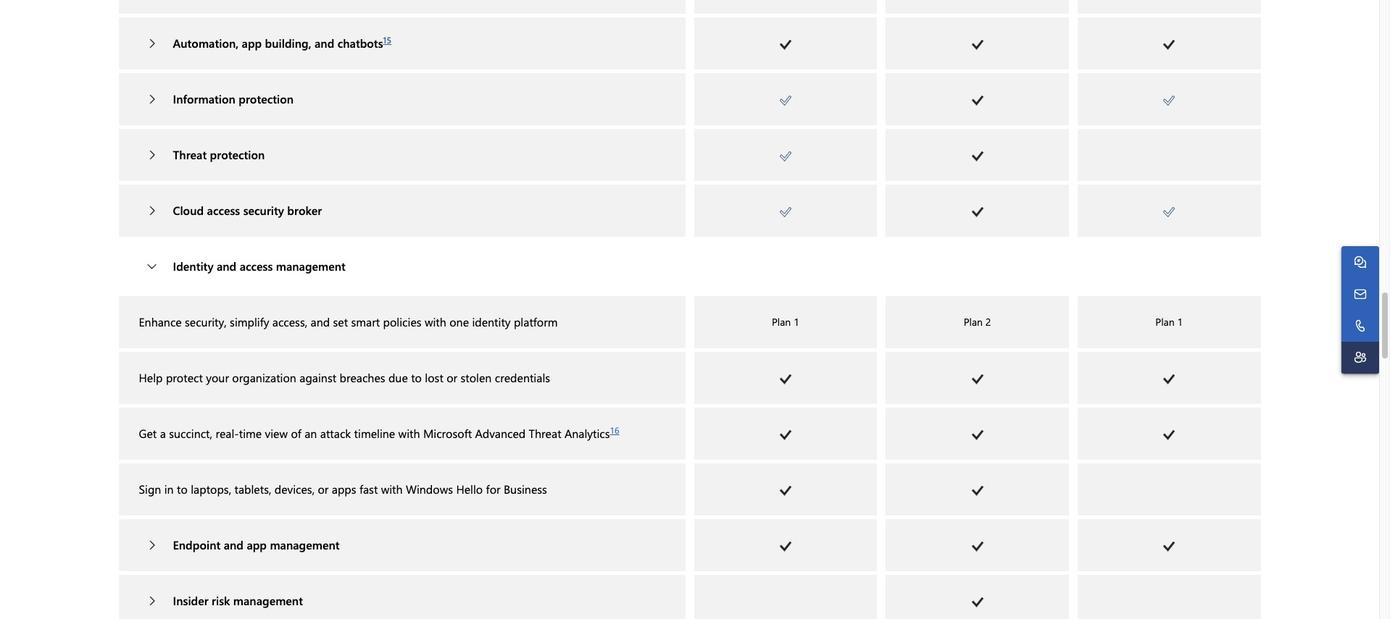 Task type: locate. For each thing, give the bounding box(es) containing it.
threat
[[173, 147, 207, 162], [529, 426, 562, 441]]

1 horizontal spatial threat
[[529, 426, 562, 441]]

app left building,
[[242, 35, 262, 51]]

2 plan from the left
[[964, 315, 983, 329]]

1 horizontal spatial plan 1
[[1156, 315, 1183, 329]]

credentials
[[495, 370, 550, 385]]

management for endpoint and app management
[[270, 538, 340, 553]]

management for identity and access management
[[276, 259, 346, 274]]

in
[[164, 482, 174, 497]]

real-
[[216, 426, 239, 441]]

or
[[447, 370, 458, 385], [318, 482, 329, 497]]

or right lost
[[447, 370, 458, 385]]

tablets,
[[235, 482, 271, 497]]

1 vertical spatial to
[[177, 482, 188, 497]]

with left one at left bottom
[[425, 314, 446, 330]]

plan
[[772, 315, 791, 329], [964, 315, 983, 329], [1156, 315, 1175, 329]]

cloud access security broker
[[173, 203, 322, 218]]

protection
[[239, 91, 294, 106], [210, 147, 265, 162]]

with right "timeline"
[[398, 426, 420, 441]]

protection down information protection
[[210, 147, 265, 162]]

to left lost
[[411, 370, 422, 385]]

access right "cloud"
[[207, 203, 240, 218]]

1 vertical spatial management
[[270, 538, 340, 553]]

access
[[207, 203, 240, 218], [240, 259, 273, 274]]

0 vertical spatial with
[[425, 314, 446, 330]]

0 vertical spatial or
[[447, 370, 458, 385]]

15 link
[[383, 34, 392, 45]]

1 vertical spatial or
[[318, 482, 329, 497]]

15
[[383, 34, 392, 45]]

protection down "automation, app building, and chatbots 15"
[[239, 91, 294, 106]]

fast
[[360, 482, 378, 497]]

1 horizontal spatial to
[[411, 370, 422, 385]]

timeline
[[354, 426, 395, 441]]

1 vertical spatial protection
[[210, 147, 265, 162]]

microsoft
[[423, 426, 472, 441]]

0 horizontal spatial 1
[[794, 315, 799, 329]]

time
[[239, 426, 262, 441]]

risk
[[212, 594, 230, 609]]

2 horizontal spatial plan
[[1156, 315, 1175, 329]]

app inside "automation, app building, and chatbots 15"
[[242, 35, 262, 51]]

1 plan from the left
[[772, 315, 791, 329]]

0 horizontal spatial plan
[[772, 315, 791, 329]]

endpoint and app management
[[173, 538, 340, 553]]

identity
[[173, 259, 214, 274]]

threat up "cloud"
[[173, 147, 207, 162]]

this feature is included image
[[1164, 40, 1175, 50], [1164, 95, 1175, 106], [972, 95, 983, 106], [972, 151, 983, 161], [1164, 430, 1175, 441], [780, 486, 792, 496], [972, 486, 983, 496], [780, 542, 792, 552], [972, 542, 983, 552], [1164, 542, 1175, 552]]

1 horizontal spatial plan
[[964, 315, 983, 329]]

0 vertical spatial protection
[[239, 91, 294, 106]]

1 plan 1 from the left
[[772, 315, 799, 329]]

insider risk management
[[173, 594, 303, 609]]

smart
[[351, 314, 380, 330]]

to right in
[[177, 482, 188, 497]]

to
[[411, 370, 422, 385], [177, 482, 188, 497]]

automation,
[[173, 35, 239, 51]]

help protect your organization against breaches due to lost or stolen credentials
[[139, 370, 550, 385]]

or left apps
[[318, 482, 329, 497]]

16 link
[[610, 425, 619, 436]]

and inside "automation, app building, and chatbots 15"
[[315, 35, 334, 51]]

0 vertical spatial access
[[207, 203, 240, 218]]

and right endpoint
[[224, 538, 244, 553]]

1
[[794, 315, 799, 329], [1178, 315, 1183, 329]]

0 vertical spatial management
[[276, 259, 346, 274]]

platform
[[514, 314, 558, 330]]

app down tablets,
[[247, 538, 267, 553]]

0 vertical spatial app
[[242, 35, 262, 51]]

set
[[333, 314, 348, 330]]

this feature is included image
[[780, 40, 792, 50], [972, 40, 983, 50], [780, 95, 792, 106], [780, 151, 792, 162], [780, 207, 792, 217], [1164, 207, 1175, 217], [972, 207, 983, 217], [780, 375, 792, 385], [972, 375, 983, 385], [1164, 375, 1175, 385], [780, 430, 792, 441], [972, 430, 983, 441], [972, 598, 983, 608]]

broker
[[287, 203, 322, 218]]

1 vertical spatial with
[[398, 426, 420, 441]]

2 plan 1 from the left
[[1156, 315, 1183, 329]]

0 horizontal spatial plan 1
[[772, 315, 799, 329]]

management down devices,
[[270, 538, 340, 553]]

2 vertical spatial management
[[233, 594, 303, 609]]

with right fast
[[381, 482, 403, 497]]

identity and access management
[[173, 259, 346, 274]]

1 vertical spatial app
[[247, 538, 267, 553]]

1 vertical spatial threat
[[529, 426, 562, 441]]

management
[[276, 259, 346, 274], [270, 538, 340, 553], [233, 594, 303, 609]]

1 horizontal spatial 1
[[1178, 315, 1183, 329]]

access up simplify
[[240, 259, 273, 274]]

analytics
[[565, 426, 610, 441]]

sign in to laptops, tablets, devices, or apps fast with windows hello for business
[[139, 482, 547, 497]]

plan 1
[[772, 315, 799, 329], [1156, 315, 1183, 329]]

and
[[315, 35, 334, 51], [217, 259, 237, 274], [311, 314, 330, 330], [224, 538, 244, 553]]

management right 'risk'
[[233, 594, 303, 609]]

0 horizontal spatial threat
[[173, 147, 207, 162]]

sign
[[139, 482, 161, 497]]

an
[[305, 426, 317, 441]]

your
[[206, 370, 229, 385]]

insider
[[173, 594, 209, 609]]

with
[[425, 314, 446, 330], [398, 426, 420, 441], [381, 482, 403, 497]]

security,
[[185, 314, 227, 330]]

management down broker
[[276, 259, 346, 274]]

access,
[[272, 314, 308, 330]]

app
[[242, 35, 262, 51], [247, 538, 267, 553]]

0 vertical spatial to
[[411, 370, 422, 385]]

organization
[[232, 370, 296, 385]]

1 horizontal spatial or
[[447, 370, 458, 385]]

16
[[610, 425, 619, 436]]

threat left analytics
[[529, 426, 562, 441]]

and left chatbots
[[315, 35, 334, 51]]



Task type: describe. For each thing, give the bounding box(es) containing it.
with inside get a succinct, real-time view of an attack timeline with microsoft advanced threat analytics 16
[[398, 426, 420, 441]]

against
[[300, 370, 336, 385]]

and left set
[[311, 314, 330, 330]]

information protection
[[173, 91, 294, 106]]

security
[[243, 203, 284, 218]]

advanced
[[475, 426, 526, 441]]

building,
[[265, 35, 311, 51]]

information
[[173, 91, 236, 106]]

enhance security, simplify access, and set smart policies with one identity platform
[[139, 314, 558, 330]]

protection for threat protection
[[210, 147, 265, 162]]

view
[[265, 426, 288, 441]]

0 horizontal spatial or
[[318, 482, 329, 497]]

help
[[139, 370, 163, 385]]

succinct,
[[169, 426, 212, 441]]

of
[[291, 426, 301, 441]]

cloud
[[173, 203, 204, 218]]

identity
[[472, 314, 511, 330]]

threat protection
[[173, 147, 265, 162]]

policies
[[383, 314, 422, 330]]

plan 2
[[964, 315, 991, 329]]

3 plan from the left
[[1156, 315, 1175, 329]]

2 1 from the left
[[1178, 315, 1183, 329]]

2 vertical spatial with
[[381, 482, 403, 497]]

protect
[[166, 370, 203, 385]]

stolen
[[461, 370, 492, 385]]

due
[[389, 370, 408, 385]]

1 vertical spatial access
[[240, 259, 273, 274]]

0 vertical spatial threat
[[173, 147, 207, 162]]

chatbots
[[338, 35, 383, 51]]

windows
[[406, 482, 453, 497]]

breaches
[[340, 370, 385, 385]]

business
[[504, 482, 547, 497]]

devices,
[[275, 482, 315, 497]]

apps
[[332, 482, 356, 497]]

a
[[160, 426, 166, 441]]

laptops,
[[191, 482, 231, 497]]

protection for information protection
[[239, 91, 294, 106]]

attack
[[320, 426, 351, 441]]

get
[[139, 426, 157, 441]]

for
[[486, 482, 501, 497]]

1 1 from the left
[[794, 315, 799, 329]]

automation, app building, and chatbots 15
[[173, 34, 392, 51]]

2
[[986, 315, 991, 329]]

enhance
[[139, 314, 182, 330]]

simplify
[[230, 314, 269, 330]]

lost
[[425, 370, 444, 385]]

get a succinct, real-time view of an attack timeline with microsoft advanced threat analytics 16
[[139, 425, 619, 441]]

0 horizontal spatial to
[[177, 482, 188, 497]]

and right identity
[[217, 259, 237, 274]]

threat inside get a succinct, real-time view of an attack timeline with microsoft advanced threat analytics 16
[[529, 426, 562, 441]]

hello
[[456, 482, 483, 497]]

one
[[450, 314, 469, 330]]

endpoint
[[173, 538, 221, 553]]



Task type: vqa. For each thing, say whether or not it's contained in the screenshot.
your
yes



